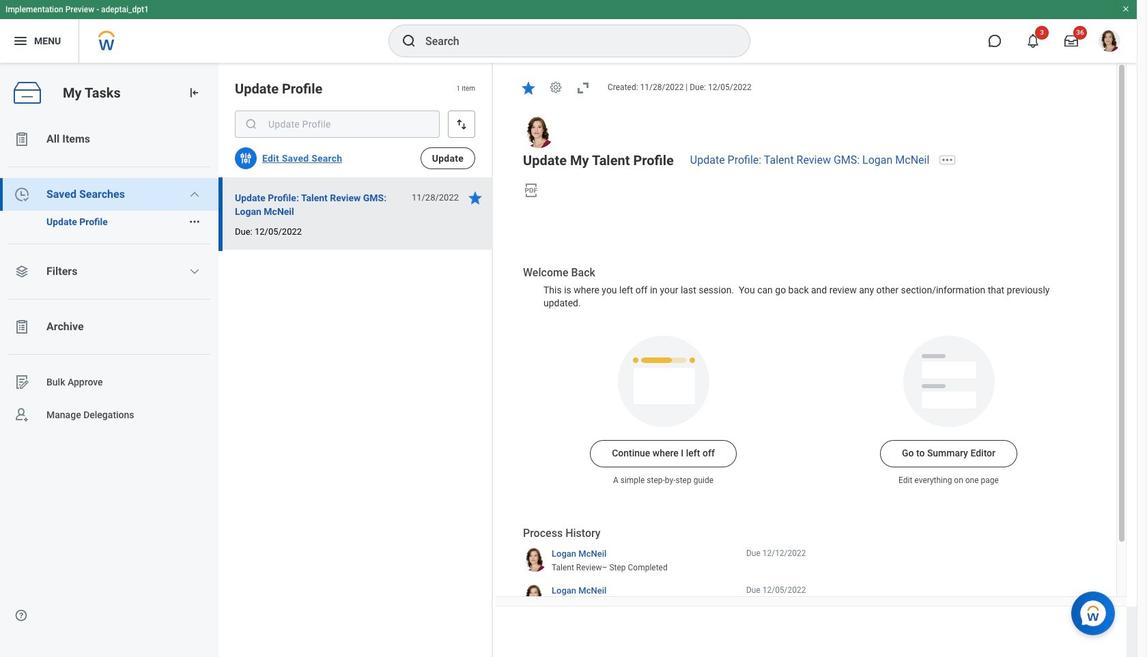 Task type: locate. For each thing, give the bounding box(es) containing it.
question outline image
[[14, 609, 28, 623]]

view printable version (pdf) image
[[523, 182, 540, 199]]

1 vertical spatial search image
[[245, 118, 258, 131]]

inbox large image
[[1065, 34, 1079, 48]]

chevron down image down related actions image
[[189, 266, 200, 277]]

list
[[0, 123, 219, 658]]

None text field
[[235, 111, 440, 138]]

1 vertical spatial chevron down image
[[189, 266, 200, 277]]

2 chevron down image from the top
[[189, 266, 200, 277]]

employee's photo (logan mcneil) image
[[523, 117, 555, 148]]

star image
[[521, 80, 537, 96]]

banner
[[0, 0, 1137, 63]]

chevron down image for the clock check image
[[189, 189, 200, 200]]

process history region
[[523, 527, 806, 616]]

profile logan mcneil image
[[1099, 30, 1121, 55]]

notifications large image
[[1027, 34, 1040, 48]]

fullscreen image
[[575, 80, 592, 96]]

0 vertical spatial search image
[[401, 33, 417, 49]]

0 vertical spatial chevron down image
[[189, 189, 200, 200]]

1 horizontal spatial search image
[[401, 33, 417, 49]]

clock check image
[[14, 187, 30, 203]]

transformation import image
[[187, 86, 201, 100]]

chevron down image up related actions image
[[189, 189, 200, 200]]

configure image
[[239, 152, 253, 165]]

clipboard image
[[14, 131, 30, 148]]

chevron down image
[[189, 189, 200, 200], [189, 266, 200, 277]]

search image
[[401, 33, 417, 49], [245, 118, 258, 131]]

user plus image
[[14, 407, 30, 424]]

sort image
[[455, 118, 469, 131]]

0 horizontal spatial search image
[[245, 118, 258, 131]]

1 chevron down image from the top
[[189, 189, 200, 200]]



Task type: vqa. For each thing, say whether or not it's contained in the screenshot.
Main Content
no



Task type: describe. For each thing, give the bounding box(es) containing it.
clipboard image
[[14, 319, 30, 335]]

rename image
[[14, 374, 30, 391]]

close environment banner image
[[1122, 5, 1131, 13]]

gear image
[[549, 81, 563, 95]]

Search Workday  search field
[[426, 26, 722, 56]]

justify image
[[12, 33, 29, 49]]

related actions image
[[189, 216, 201, 228]]

star image
[[467, 190, 484, 206]]

item list element
[[219, 63, 493, 658]]

search image inside item list element
[[245, 118, 258, 131]]

perspective image
[[14, 264, 30, 280]]

none text field inside item list element
[[235, 111, 440, 138]]

chevron down image for "perspective" icon
[[189, 266, 200, 277]]



